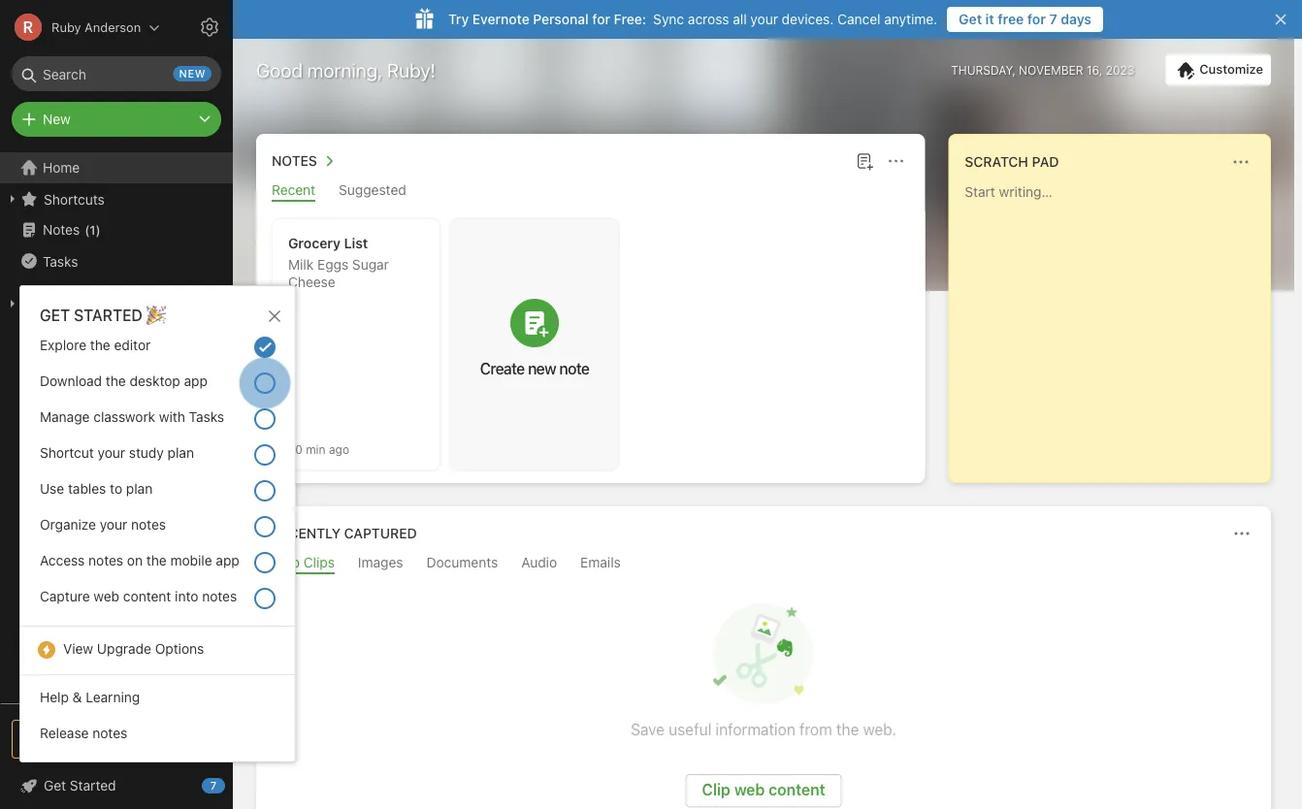 Task type: locate. For each thing, give the bounding box(es) containing it.
0 vertical spatial your
[[751, 11, 778, 27]]

your
[[751, 11, 778, 27], [98, 444, 125, 460], [100, 516, 127, 532]]

shortcut your study plan
[[40, 444, 194, 460]]

images
[[358, 555, 403, 571]]

from
[[800, 721, 832, 739]]

upgrade inside popup button
[[100, 731, 158, 747]]

tab list for recently captured
[[260, 555, 1267, 574]]

( for trash
[[82, 401, 87, 416]]

notes left on
[[88, 552, 123, 568]]

pad
[[1032, 154, 1059, 170]]

1 horizontal spatial tasks
[[189, 409, 224, 425]]

1 vertical spatial with
[[159, 409, 185, 425]]

0 horizontal spatial content
[[123, 588, 171, 604]]

get inside help and learning task checklist field
[[44, 778, 66, 794]]

access notes on the mobile app
[[40, 552, 239, 568]]

1 vertical spatial plan
[[126, 480, 153, 496]]

devices.
[[782, 11, 834, 27]]

the inside access notes on the mobile app link
[[146, 552, 167, 568]]

the right on
[[146, 552, 167, 568]]

the right from on the right of the page
[[836, 721, 859, 739]]

for for free:
[[592, 11, 610, 27]]

thursday,
[[951, 63, 1016, 77]]

desktop
[[130, 373, 180, 389]]

0 horizontal spatial app
[[184, 373, 208, 389]]

me
[[121, 358, 140, 374]]

notes
[[272, 153, 317, 169], [43, 222, 80, 238]]

content for capture
[[123, 588, 171, 604]]

access notes on the mobile app link
[[20, 546, 295, 582]]

0 vertical spatial tab list
[[260, 182, 921, 202]]

classwork
[[93, 409, 155, 425]]

recent tab
[[272, 182, 316, 202]]

with down explore the editor
[[91, 358, 117, 374]]

the inside explore the editor link
[[90, 337, 110, 353]]

upgrade down learning
[[100, 731, 158, 747]]

1 ) from the top
[[96, 222, 101, 237]]

🎉
[[146, 306, 162, 325]]

new left note
[[528, 359, 556, 377]]

1 vertical spatial tab list
[[260, 555, 1267, 574]]

notes inside the organize your notes link
[[131, 516, 166, 532]]

content down access notes on the mobile app link
[[123, 588, 171, 604]]

notes down use tables to plan link
[[131, 516, 166, 532]]

note
[[559, 359, 589, 377]]

7 left the days
[[1050, 11, 1057, 27]]

get left started
[[44, 778, 66, 794]]

scratch pad
[[965, 154, 1059, 170]]

tab list containing web clips
[[260, 555, 1267, 574]]

more actions field for scratch pad
[[1228, 148, 1255, 176]]

tab list
[[260, 182, 921, 202], [260, 555, 1267, 574]]

web inside the capture web content into notes 'link'
[[94, 588, 119, 604]]

0 vertical spatial more actions image
[[1229, 150, 1253, 174]]

get inside get it free for 7 days button
[[959, 11, 982, 27]]

0 vertical spatial notes
[[272, 153, 317, 169]]

1 vertical spatial upgrade
[[100, 731, 158, 747]]

1 for from the left
[[592, 11, 610, 27]]

into
[[175, 588, 198, 604]]

2 for from the left
[[1028, 11, 1046, 27]]

upgrade right the view
[[97, 641, 151, 657]]

emails
[[580, 555, 621, 571]]

with inside manage classwork with tasks link
[[159, 409, 185, 425]]

1 tab list from the top
[[260, 182, 921, 202]]

1 horizontal spatial app
[[216, 552, 239, 568]]

app right desktop
[[184, 373, 208, 389]]

the inside download the desktop app link
[[106, 373, 126, 389]]

1 vertical spatial notes
[[43, 222, 80, 238]]

0 vertical spatial )
[[96, 222, 101, 237]]

try
[[448, 11, 469, 27]]

Help and Learning task checklist field
[[0, 770, 233, 802]]

web inside clip web content button
[[734, 781, 765, 799]]

clip web content button
[[686, 774, 842, 807]]

explore the editor link
[[20, 331, 295, 367]]

notes inside access notes on the mobile app link
[[88, 552, 123, 568]]

tree
[[0, 152, 233, 703]]

1 horizontal spatial content
[[769, 781, 825, 799]]

notes inside button
[[272, 153, 317, 169]]

new down settings image
[[179, 67, 206, 80]]

plan right study
[[167, 444, 194, 460]]

use
[[40, 480, 64, 496]]

) inside notes ( 1 )
[[96, 222, 101, 237]]

new
[[179, 67, 206, 80], [528, 359, 556, 377]]

capture
[[40, 588, 90, 604]]

1 vertical spatial (
[[82, 401, 87, 416]]

0 vertical spatial web
[[94, 588, 119, 604]]

plan
[[167, 444, 194, 460], [126, 480, 153, 496]]

0 vertical spatial get
[[959, 11, 982, 27]]

) for notes
[[96, 222, 101, 237]]

3 dropdown list menu from the top
[[20, 683, 295, 755]]

new search field
[[25, 56, 212, 91]]

with down desktop
[[159, 409, 185, 425]]

thursday, november 16, 2023
[[951, 63, 1135, 77]]

0 horizontal spatial for
[[592, 11, 610, 27]]

) down shortcuts button
[[96, 222, 101, 237]]

for for 7
[[1028, 11, 1046, 27]]

tasks
[[43, 253, 78, 269], [189, 409, 224, 425]]

) right manage
[[95, 401, 100, 416]]

notes up recent
[[272, 153, 317, 169]]

dropdown list menu containing help & learning
[[20, 683, 295, 755]]

morning,
[[307, 58, 382, 81]]

web right capture
[[94, 588, 119, 604]]

0 vertical spatial new
[[179, 67, 206, 80]]

1 horizontal spatial for
[[1028, 11, 1046, 27]]

ago
[[329, 443, 349, 456]]

0 horizontal spatial notes
[[43, 222, 80, 238]]

customize button
[[1166, 54, 1271, 85]]

) for trash
[[95, 401, 100, 416]]

your for shortcut your study plan
[[98, 444, 125, 460]]

for left free:
[[592, 11, 610, 27]]

ruby anderson
[[51, 20, 141, 34]]

1 horizontal spatial new
[[528, 359, 556, 377]]

plan for shortcut your study plan
[[167, 444, 194, 460]]

new inside button
[[528, 359, 556, 377]]

more actions image
[[1229, 150, 1253, 174], [1230, 522, 1254, 545]]

0 horizontal spatial plan
[[126, 480, 153, 496]]

organize your notes
[[40, 516, 166, 532]]

notes for notes ( 1 )
[[43, 222, 80, 238]]

( inside notes ( 1 )
[[85, 222, 90, 237]]

1 vertical spatial your
[[98, 444, 125, 460]]

days
[[1061, 11, 1092, 27]]

plan inside shortcut your study plan link
[[167, 444, 194, 460]]

capture web content into notes link
[[20, 582, 295, 618]]

get started 🎉
[[40, 306, 162, 325]]

2 vertical spatial your
[[100, 516, 127, 532]]

1 vertical spatial new
[[528, 359, 556, 377]]

0 vertical spatial tasks
[[43, 253, 78, 269]]

( right trash
[[82, 401, 87, 416]]

0 horizontal spatial 7
[[210, 780, 217, 792]]

documents tab
[[427, 555, 498, 574]]

sugar
[[352, 257, 389, 273]]

captured
[[344, 525, 417, 541]]

1 vertical spatial content
[[769, 781, 825, 799]]

get left the it
[[959, 11, 982, 27]]

0 horizontal spatial with
[[91, 358, 117, 374]]

content inside 'link'
[[123, 588, 171, 604]]

recent
[[272, 182, 316, 198]]

1 horizontal spatial plan
[[167, 444, 194, 460]]

tasks inside button
[[43, 253, 78, 269]]

web
[[94, 588, 119, 604], [734, 781, 765, 799]]

1 vertical spatial web
[[734, 781, 765, 799]]

notes down learning
[[92, 725, 127, 741]]

( down shortcuts
[[85, 222, 90, 237]]

for right free
[[1028, 11, 1046, 27]]

content for clip
[[769, 781, 825, 799]]

tasks up shortcut your study plan link
[[189, 409, 224, 425]]

0 vertical spatial plan
[[167, 444, 194, 460]]

more actions image for recently captured
[[1230, 522, 1254, 545]]

plan for use tables to plan
[[126, 480, 153, 496]]

0 vertical spatial content
[[123, 588, 171, 604]]

more actions image for scratch pad
[[1229, 150, 1253, 174]]

download
[[40, 373, 102, 389]]

get for get started
[[44, 778, 66, 794]]

dropdown list menu containing view upgrade options
[[20, 635, 295, 683]]

grocery
[[288, 235, 341, 251]]

0 vertical spatial 7
[[1050, 11, 1057, 27]]

plan right to
[[126, 480, 153, 496]]

plan inside use tables to plan link
[[126, 480, 153, 496]]

save useful information from the web.
[[631, 721, 897, 739]]

7 left click to collapse image
[[210, 780, 217, 792]]

expand notebooks image
[[5, 296, 20, 311]]

notebooks
[[44, 295, 112, 311]]

1 vertical spatial tasks
[[189, 409, 224, 425]]

notes right into
[[202, 588, 237, 604]]

) inside the trash ( 0 )
[[95, 401, 100, 416]]

0 horizontal spatial new
[[179, 67, 206, 80]]

0 horizontal spatial get
[[44, 778, 66, 794]]

web clips
[[272, 555, 335, 571]]

0 vertical spatial (
[[85, 222, 90, 237]]

use tables to plan
[[40, 480, 153, 496]]

notes inside tree
[[43, 222, 80, 238]]

1 vertical spatial 7
[[210, 780, 217, 792]]

web for capture
[[94, 588, 119, 604]]

personal
[[533, 11, 589, 27]]

0 horizontal spatial tasks
[[43, 253, 78, 269]]

1 vertical spatial more actions image
[[1230, 522, 1254, 545]]

dropdown list menu
[[20, 331, 295, 635], [20, 635, 295, 683], [20, 683, 295, 755]]

recently captured
[[272, 525, 417, 541]]

1 horizontal spatial 7
[[1050, 11, 1057, 27]]

1 horizontal spatial get
[[959, 11, 982, 27]]

2 ) from the top
[[95, 401, 100, 416]]

1 vertical spatial )
[[95, 401, 100, 416]]

1 horizontal spatial notes
[[272, 153, 317, 169]]

1 horizontal spatial web
[[734, 781, 765, 799]]

the up classwork
[[106, 373, 126, 389]]

notes
[[131, 516, 166, 532], [88, 552, 123, 568], [202, 588, 237, 604], [92, 725, 127, 741]]

0 horizontal spatial web
[[94, 588, 119, 604]]

More actions field
[[882, 148, 910, 175], [1228, 148, 1255, 176], [1229, 520, 1256, 547]]

20
[[288, 443, 303, 456]]

capture web content into notes
[[40, 588, 237, 604]]

help
[[40, 689, 69, 705]]

1 horizontal spatial with
[[159, 409, 185, 425]]

upgrade button
[[12, 720, 221, 759]]

information
[[716, 721, 796, 739]]

settings image
[[198, 16, 221, 39]]

tab list containing recent
[[260, 182, 921, 202]]

your left study
[[98, 444, 125, 460]]

trash ( 0 )
[[43, 400, 100, 416]]

2 tab list from the top
[[260, 555, 1267, 574]]

your right the all at the right of the page
[[751, 11, 778, 27]]

content inside button
[[769, 781, 825, 799]]

recently captured button
[[268, 522, 417, 545]]

scratch pad button
[[961, 150, 1059, 174]]

your down to
[[100, 516, 127, 532]]

shortcut your study plan link
[[20, 439, 295, 475]]

notes left 1
[[43, 222, 80, 238]]

trash
[[43, 400, 77, 416]]

view upgrade options link
[[20, 635, 295, 667]]

release notes
[[40, 725, 127, 741]]

2 dropdown list menu from the top
[[20, 635, 295, 683]]

web for clip
[[734, 781, 765, 799]]

( inside the trash ( 0 )
[[82, 401, 87, 416]]

0 vertical spatial with
[[91, 358, 117, 374]]

manage classwork with tasks
[[40, 409, 224, 425]]

for inside button
[[1028, 11, 1046, 27]]

free:
[[614, 11, 646, 27]]

ruby
[[51, 20, 81, 34]]

web right clip at the right of page
[[734, 781, 765, 799]]

tables
[[68, 480, 106, 496]]

content down from on the right of the page
[[769, 781, 825, 799]]

1 vertical spatial get
[[44, 778, 66, 794]]

app right mobile
[[216, 552, 239, 568]]

tasks down notes ( 1 ) at the top left of the page
[[43, 253, 78, 269]]

1 dropdown list menu from the top
[[20, 331, 295, 635]]

on
[[127, 552, 143, 568]]

get started
[[44, 778, 116, 794]]

good morning, ruby!
[[256, 58, 436, 81]]

the up shared with me
[[90, 337, 110, 353]]

app
[[184, 373, 208, 389], [216, 552, 239, 568]]

web clips tab
[[272, 555, 335, 574]]

&
[[72, 689, 82, 705]]



Task type: describe. For each thing, give the bounding box(es) containing it.
cheese
[[288, 274, 335, 290]]

shared
[[43, 358, 87, 374]]

view upgrade options
[[63, 641, 204, 657]]

Search text field
[[25, 56, 208, 91]]

mobile
[[170, 552, 212, 568]]

try evernote personal for free: sync across all your devices. cancel anytime.
[[448, 11, 938, 27]]

get it free for 7 days
[[959, 11, 1092, 27]]

1 vertical spatial app
[[216, 552, 239, 568]]

across
[[688, 11, 729, 27]]

get
[[40, 306, 70, 325]]

organize your notes link
[[20, 510, 295, 546]]

to
[[110, 480, 122, 496]]

manage
[[40, 409, 90, 425]]

useful
[[669, 721, 712, 739]]

audio
[[521, 555, 557, 571]]

notes ( 1 )
[[43, 222, 101, 238]]

shared with me
[[43, 358, 140, 374]]

tags button
[[0, 319, 232, 350]]

0 vertical spatial app
[[184, 373, 208, 389]]

suggested tab
[[339, 182, 406, 202]]

emails tab
[[580, 555, 621, 574]]

anderson
[[85, 20, 141, 34]]

recently
[[272, 525, 341, 541]]

release
[[40, 725, 89, 741]]

tags
[[44, 327, 73, 343]]

create new note
[[480, 359, 589, 377]]

clip web content
[[702, 781, 825, 799]]

audio tab
[[521, 555, 557, 574]]

tasks button
[[0, 246, 232, 277]]

shortcut
[[40, 444, 94, 460]]

use tables to plan link
[[20, 475, 295, 510]]

get it free for 7 days button
[[947, 7, 1103, 32]]

web
[[272, 555, 300, 571]]

create
[[480, 359, 525, 377]]

shared with me link
[[0, 350, 232, 381]]

view
[[63, 641, 93, 657]]

free
[[998, 11, 1024, 27]]

click to collapse image
[[226, 773, 240, 797]]

sync
[[653, 11, 684, 27]]

with inside shared with me 'link'
[[91, 358, 117, 374]]

organize
[[40, 516, 96, 532]]

Account field
[[0, 8, 160, 47]]

options
[[155, 641, 204, 657]]

0 vertical spatial upgrade
[[97, 641, 151, 657]]

your for organize your notes
[[100, 516, 127, 532]]

help & learning
[[40, 689, 140, 705]]

7 inside button
[[1050, 11, 1057, 27]]

( for notes
[[85, 222, 90, 237]]

home link
[[0, 152, 233, 183]]

customize
[[1200, 62, 1263, 76]]

Start writing… text field
[[965, 183, 1269, 467]]

new inside search field
[[179, 67, 206, 80]]

save
[[631, 721, 665, 739]]

ruby!
[[387, 58, 436, 81]]

web clips tab panel
[[256, 574, 1271, 809]]

16,
[[1087, 63, 1103, 77]]

recent tab panel
[[256, 202, 925, 483]]

study
[[129, 444, 164, 460]]

scratch
[[965, 154, 1029, 170]]

20 min ago
[[288, 443, 349, 456]]

2023
[[1106, 63, 1135, 77]]

create new note button
[[451, 219, 618, 470]]

learning
[[86, 689, 140, 705]]

7 inside help and learning task checklist field
[[210, 780, 217, 792]]

evernote
[[472, 11, 530, 27]]

tasks inside dropdown list 'menu'
[[189, 409, 224, 425]]

images tab
[[358, 555, 403, 574]]

min
[[306, 443, 326, 456]]

suggested
[[339, 182, 406, 198]]

download the desktop app link
[[20, 358, 295, 409]]

download the desktop app
[[40, 373, 208, 389]]

november
[[1019, 63, 1084, 77]]

good
[[256, 58, 303, 81]]

new button
[[12, 102, 221, 137]]

documents
[[427, 555, 498, 571]]

notes inside the capture web content into notes 'link'
[[202, 588, 237, 604]]

release notes link
[[20, 719, 295, 755]]

1
[[90, 222, 96, 237]]

tree containing home
[[0, 152, 233, 703]]

tab list for notes
[[260, 182, 921, 202]]

it
[[986, 11, 994, 27]]

manage classwork with tasks link
[[20, 403, 295, 439]]

milk
[[288, 257, 314, 273]]

explore
[[40, 337, 86, 353]]

dropdown list menu containing explore the editor
[[20, 331, 295, 635]]

notes inside release notes "link"
[[92, 725, 127, 741]]

grocery list milk eggs sugar cheese
[[288, 235, 389, 290]]

notes for notes
[[272, 153, 317, 169]]

clips
[[304, 555, 335, 571]]

new
[[43, 111, 71, 127]]

0
[[87, 401, 95, 416]]

editor
[[114, 337, 151, 353]]

more actions field for recently captured
[[1229, 520, 1256, 547]]

web.
[[863, 721, 897, 739]]

more actions image
[[884, 149, 908, 173]]

shortcuts button
[[0, 183, 232, 214]]

help & learning link
[[20, 683, 295, 719]]

explore the editor
[[40, 337, 151, 353]]

home
[[43, 160, 80, 176]]

the inside web clips tab panel
[[836, 721, 859, 739]]

started
[[74, 306, 143, 325]]

get for get it free for 7 days
[[959, 11, 982, 27]]



Task type: vqa. For each thing, say whether or not it's contained in the screenshot.
the Click to expand image
no



